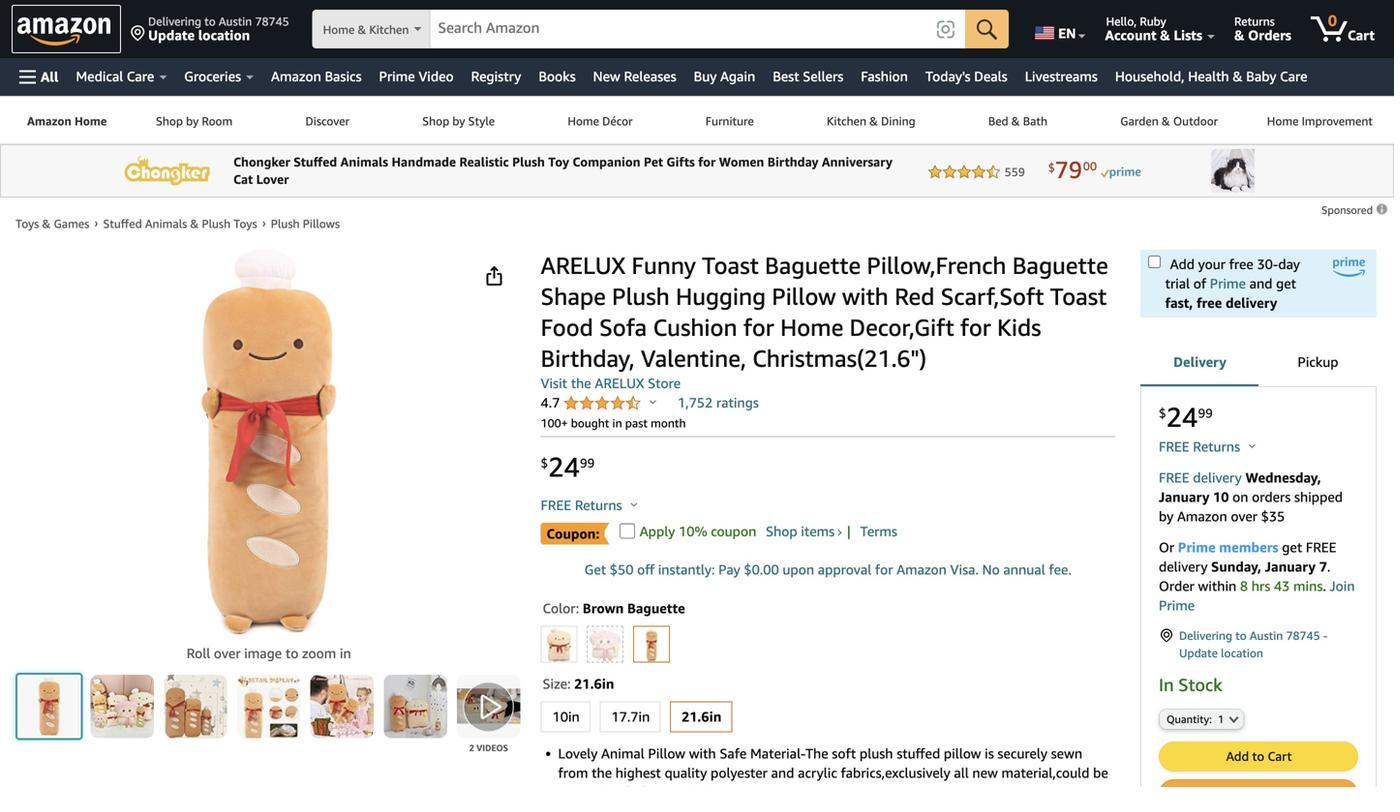 Task type: locate. For each thing, give the bounding box(es) containing it.
over down on
[[1231, 508, 1258, 524]]

0 horizontal spatial popover image
[[650, 399, 657, 404]]

sunday, january 7
[[1212, 559, 1328, 575]]

delivering for location
[[148, 15, 201, 28]]

2 horizontal spatial by
[[1159, 508, 1174, 524]]

to inside delivering to austin 78745 - update location
[[1236, 629, 1247, 643]]

austin inside delivering to austin 78745 - update location
[[1250, 629, 1284, 643]]

visa.
[[951, 562, 979, 578]]

birthday,
[[541, 344, 635, 372]]

& up basics
[[358, 23, 366, 36]]

january for 7
[[1265, 559, 1316, 575]]

tab list
[[1141, 338, 1377, 388]]

free up prime link
[[1230, 256, 1254, 272]]

$ down 100+
[[541, 455, 548, 470]]

décor
[[602, 114, 633, 128]]

by for style
[[453, 114, 465, 128]]

home
[[323, 23, 355, 36], [75, 114, 107, 128], [568, 114, 599, 128], [1267, 114, 1299, 128], [781, 313, 844, 341]]

shop by room
[[156, 114, 233, 128]]

1 vertical spatial get
[[1282, 539, 1303, 555]]

january inside wednesday, january 10
[[1159, 489, 1210, 505]]

pillow inside the lovely animal pillow with safe material-the soft plush stuffed pillow is securely sewn from the highest quality polyester and acrylic fabrics,exclusively all new material,could be washed, safe for your kids.
[[648, 746, 686, 762]]

arelux up the shape
[[541, 251, 626, 279]]

amazon left basics
[[271, 68, 321, 84]]

the inside arelux funny toast baguette pillow,french baguette shape plush hugging pillow with red scarf,soft toast food sofa cushion for home decor,gift for kids birthday, valentine, christmas(21.6") visit the arelux store
[[571, 375, 591, 391]]

popover image inside the 4.7 button
[[650, 399, 657, 404]]

shop
[[156, 114, 183, 128], [422, 114, 450, 128], [766, 523, 798, 539]]

austin for location
[[219, 15, 252, 28]]

livestreams link
[[1017, 63, 1107, 90]]

1
[[1218, 713, 1224, 726]]

baguette up brown baguette icon on the left
[[628, 600, 685, 616]]

today's deals link
[[917, 63, 1017, 90]]

toys & games › stuffed animals & plush toys › plush pillows
[[15, 216, 340, 230]]

cart inside navigation navigation
[[1348, 27, 1375, 43]]

1 horizontal spatial free
[[1230, 256, 1254, 272]]

0 horizontal spatial free
[[1197, 295, 1222, 311]]

returns up free delivery link
[[1193, 439, 1241, 455]]

baguette up christmas(21.6")
[[765, 251, 861, 279]]

& inside "link"
[[1012, 114, 1020, 128]]

2
[[469, 743, 474, 754]]

& left lists at top right
[[1160, 27, 1171, 43]]

securely
[[998, 746, 1048, 762]]

garden & outdoor link
[[1084, 97, 1255, 143]]

toast
[[702, 251, 759, 279], [1050, 282, 1107, 310]]

by up or
[[1159, 508, 1174, 524]]

popover image
[[650, 399, 657, 404], [1249, 444, 1256, 448]]

1 vertical spatial toast
[[1050, 282, 1107, 310]]

apply 10% coupon shop items
[[640, 523, 835, 539]]

0 horizontal spatial austin
[[219, 15, 252, 28]]

to inside delivering to austin 78745 update location
[[204, 15, 216, 28]]

plush for &
[[202, 217, 231, 230]]

be
[[1093, 765, 1109, 781]]

over right the roll
[[214, 646, 241, 662]]

& for home & kitchen
[[358, 23, 366, 36]]

location up groceries link
[[198, 27, 250, 43]]

discover
[[306, 114, 350, 128]]

1 vertical spatial option group
[[535, 698, 1116, 736]]

returns left popover image
[[575, 497, 622, 513]]

delivering up groceries on the left top of the page
[[148, 15, 201, 28]]

1 vertical spatial returns
[[1193, 439, 1241, 455]]

& left the games
[[42, 217, 51, 230]]

your inside the lovely animal pillow with safe material-the soft plush stuffed pillow is securely sewn from the highest quality polyester and acrylic fabrics,exclusively all new material,could be washed, safe for your kids.
[[662, 784, 690, 787]]

toast right scarf,soft
[[1050, 282, 1107, 310]]

17.7in button
[[601, 703, 660, 732]]

78745 left -
[[1287, 629, 1321, 643]]

with inside the lovely animal pillow with safe material-the soft plush stuffed pillow is securely sewn from the highest quality polyester and acrylic fabrics,exclusively all new material,could be washed, safe for your kids.
[[689, 746, 716, 762]]

1 vertical spatial in
[[340, 646, 351, 662]]

› right the games
[[94, 216, 98, 230]]

with up quality
[[689, 746, 716, 762]]

1 horizontal spatial kitchen
[[827, 114, 867, 128]]

home décor
[[568, 114, 633, 128]]

color:
[[543, 600, 579, 616]]

Search Amazon text field
[[430, 11, 927, 47]]

apply
[[640, 523, 675, 539]]

0 vertical spatial get
[[1276, 276, 1297, 291]]

1 vertical spatial 99
[[580, 455, 595, 470]]

plush
[[860, 746, 893, 762]]

plush right the 'animals'
[[202, 217, 231, 230]]

hugging
[[676, 282, 766, 310]]

free returns button up the coupon:
[[541, 496, 638, 515]]

add up trial
[[1170, 256, 1195, 272]]

78745 up amazon basics
[[255, 15, 289, 28]]

fee.
[[1049, 562, 1072, 578]]

0 horizontal spatial the
[[571, 375, 591, 391]]

all button
[[11, 58, 67, 96]]

over inside on orders shipped by amazon over $35
[[1231, 508, 1258, 524]]

amazon home
[[27, 114, 107, 128]]

0 vertical spatial delivering
[[148, 15, 201, 28]]

1 horizontal spatial 21.6in
[[682, 709, 722, 725]]

0 horizontal spatial cart
[[1268, 749, 1292, 764]]

1 horizontal spatial delivering
[[1180, 629, 1233, 643]]

99 down the bought
[[580, 455, 595, 470]]

popover image down store
[[650, 399, 657, 404]]

delivering to austin 78745 - update location
[[1180, 629, 1328, 660]]

1 vertical spatial your
[[662, 784, 690, 787]]

1 horizontal spatial 78745
[[1287, 629, 1321, 643]]

option group for color: brown baguette
[[535, 622, 1116, 667]]

care right medical
[[127, 68, 154, 84]]

en
[[1059, 25, 1076, 41]]

0 vertical spatial .
[[1328, 559, 1331, 575]]

with up "decor,gift"
[[842, 282, 889, 310]]

1 horizontal spatial the
[[592, 765, 612, 781]]

0 horizontal spatial free returns button
[[541, 496, 638, 515]]

and down 30-
[[1250, 276, 1273, 291]]

0 vertical spatial the
[[571, 375, 591, 391]]

plush left pillows
[[271, 217, 300, 230]]

0 horizontal spatial $
[[541, 455, 548, 470]]

checkbox image
[[620, 523, 635, 539]]

get down day
[[1276, 276, 1297, 291]]

all
[[41, 69, 59, 85]]

care right baby
[[1280, 68, 1308, 84]]

orders
[[1252, 489, 1291, 505]]

shop items link
[[760, 522, 844, 541]]

material,could
[[1002, 765, 1090, 781]]

breadpink image
[[588, 627, 623, 662]]

78745 for update
[[255, 15, 289, 28]]

plush inside arelux funny toast baguette pillow,french baguette shape plush hugging pillow with red scarf,soft toast food sofa cushion for home decor,gift for kids birthday, valentine, christmas(21.6") visit the arelux store
[[612, 282, 670, 310]]

visit
[[541, 375, 568, 391]]

free inside add your free 30-day trial of
[[1230, 256, 1254, 272]]

0 horizontal spatial 78745
[[255, 15, 289, 28]]

0 horizontal spatial and
[[771, 765, 795, 781]]

2 option group from the top
[[535, 698, 1116, 736]]

1 care from the left
[[127, 68, 154, 84]]

for down highest
[[641, 784, 659, 787]]

toys left the games
[[15, 217, 39, 230]]

update inside delivering to austin 78745 update location
[[148, 27, 195, 43]]

prime right or
[[1178, 539, 1216, 555]]

0 vertical spatial location
[[198, 27, 250, 43]]

0 horizontal spatial pillow
[[648, 746, 686, 762]]

arelux up the 4.7 button
[[595, 375, 644, 391]]

buy again link
[[685, 63, 764, 90]]

0 horizontal spatial free returns
[[541, 497, 626, 513]]

home for home improvement
[[1267, 114, 1299, 128]]

0 vertical spatial and
[[1250, 276, 1273, 291]]

None checkbox
[[1149, 256, 1161, 268]]

bed & bath
[[989, 114, 1048, 128]]

add your free 30-day trial of
[[1166, 256, 1300, 291]]

home up christmas(21.6")
[[781, 313, 844, 341]]

free returns button
[[1159, 437, 1256, 457], [541, 496, 638, 515]]

the down birthday,
[[571, 375, 591, 391]]

0 horizontal spatial toast
[[702, 251, 759, 279]]

1 horizontal spatial shop
[[422, 114, 450, 128]]

amazon home link
[[15, 97, 120, 143]]

0 horizontal spatial 99
[[580, 455, 595, 470]]

coupon
[[711, 523, 757, 539]]

the
[[571, 375, 591, 391], [592, 765, 612, 781]]

home down baby
[[1267, 114, 1299, 128]]

arelux funny toast baguette pillow,french baguette shape plush hugging pillow with red scarf,soft toast food sofa cushion for home decor,gift for kids birthday, valentine, christmas(21.6&#34;) image
[[201, 250, 337, 636]]

austin inside delivering to austin 78745 update location
[[219, 15, 252, 28]]

in left past
[[613, 416, 622, 430]]

› left plush pillows link on the left top
[[262, 216, 266, 230]]

0 horizontal spatial shop
[[156, 114, 183, 128]]

update up stock
[[1180, 646, 1218, 660]]

popover image up wednesday, january 10
[[1249, 444, 1256, 448]]

1 › from the left
[[94, 216, 98, 230]]

medical care
[[76, 68, 154, 84]]

1 vertical spatial free returns
[[541, 497, 626, 513]]

free inside get free delivery
[[1306, 539, 1337, 555]]

1 vertical spatial delivering
[[1180, 629, 1233, 643]]

1 vertical spatial add
[[1227, 749, 1249, 764]]

toys left plush pillows link on the left top
[[234, 217, 257, 230]]

free for right free returns button
[[1159, 439, 1190, 455]]

kitchen
[[369, 23, 409, 36], [827, 114, 867, 128]]

0 horizontal spatial plush
[[202, 217, 231, 230]]

1 horizontal spatial location
[[1221, 646, 1264, 660]]

update
[[148, 27, 195, 43], [1180, 646, 1218, 660]]

get inside and get fast, free delivery
[[1276, 276, 1297, 291]]

delivering inside delivering to austin 78745 update location
[[148, 15, 201, 28]]

delivering to austin 78745 - update location link
[[1159, 627, 1359, 662]]

1 horizontal spatial and
[[1250, 276, 1273, 291]]

pillow up christmas(21.6")
[[772, 282, 836, 310]]

0 horizontal spatial january
[[1159, 489, 1210, 505]]

shop down video
[[422, 114, 450, 128]]

0 vertical spatial $
[[1159, 406, 1167, 421]]

pickup
[[1298, 354, 1339, 370]]

0 vertical spatial free returns
[[1159, 439, 1244, 455]]

21.6in up the "safe"
[[682, 709, 722, 725]]

by for room
[[186, 114, 199, 128]]

prime left video
[[379, 68, 415, 84]]

the
[[806, 746, 829, 762]]

0 vertical spatial free returns button
[[1159, 437, 1256, 457]]

& left "dining"
[[870, 114, 878, 128]]

0 vertical spatial returns
[[1235, 15, 1275, 28]]

& for garden & outdoor
[[1162, 114, 1171, 128]]

78745 inside delivering to austin 78745 - update location
[[1287, 629, 1321, 643]]

pillow up quality
[[648, 746, 686, 762]]

your inside add your free 30-day trial of
[[1199, 256, 1226, 272]]

amazon down all at the top of the page
[[27, 114, 71, 128]]

wednesday,
[[1246, 470, 1322, 486]]

& inside search box
[[358, 23, 366, 36]]

0 horizontal spatial by
[[186, 114, 199, 128]]

free down "of"
[[1197, 295, 1222, 311]]

care
[[127, 68, 154, 84], [1280, 68, 1308, 84]]

baguette up kids at the right top of page
[[1013, 251, 1109, 279]]

1 horizontal spatial popover image
[[1249, 444, 1256, 448]]

option group up the at the right bottom of page
[[535, 698, 1116, 736]]

toast up hugging
[[702, 251, 759, 279]]

food
[[541, 313, 593, 341]]

delivering inside delivering to austin 78745 - update location
[[1180, 629, 1233, 643]]

1 horizontal spatial in
[[613, 416, 622, 430]]

0 vertical spatial 24
[[1167, 401, 1198, 433]]

1 vertical spatial with
[[689, 746, 716, 762]]

free returns up the coupon:
[[541, 497, 626, 513]]

add down dropdown icon
[[1227, 749, 1249, 764]]

kitchen up prime video
[[369, 23, 409, 36]]

animal
[[601, 746, 645, 762]]

option group down get $50 off instantly: pay $0.00 upon approval for amazon visa. no annual fee.
[[535, 622, 1116, 667]]

1 horizontal spatial by
[[453, 114, 465, 128]]

free for leftmost free returns button
[[541, 497, 572, 513]]

2 toys from the left
[[234, 217, 257, 230]]

1 vertical spatial and
[[771, 765, 795, 781]]

kitchen down sellers on the right top of page
[[827, 114, 867, 128]]

new
[[973, 765, 998, 781]]

delivery down prime link
[[1226, 295, 1278, 311]]

all
[[954, 765, 969, 781]]

0 horizontal spatial location
[[198, 27, 250, 43]]

fashion
[[861, 68, 908, 84]]

0 vertical spatial toast
[[702, 251, 759, 279]]

. left join
[[1323, 578, 1327, 594]]

0 horizontal spatial toys
[[15, 217, 39, 230]]

0 vertical spatial cart
[[1348, 27, 1375, 43]]

brown
[[583, 600, 624, 616]]

by left style
[[453, 114, 465, 128]]

1 vertical spatial free
[[1197, 295, 1222, 311]]

update inside delivering to austin 78745 - update location
[[1180, 646, 1218, 660]]

option group
[[535, 622, 1116, 667], [535, 698, 1116, 736]]

$ down delivery link
[[1159, 406, 1167, 421]]

. up join
[[1328, 559, 1331, 575]]

21.6in button
[[671, 703, 731, 732]]

0 vertical spatial pillow
[[772, 282, 836, 310]]

add for add to cart
[[1227, 749, 1249, 764]]

| terms
[[847, 523, 898, 539]]

delivery up 10
[[1193, 470, 1242, 486]]

0 vertical spatial with
[[842, 282, 889, 310]]

21.6in
[[574, 676, 614, 692], [682, 709, 722, 725]]

$ 24 99 down delivery link
[[1159, 401, 1213, 433]]

1 vertical spatial delivery
[[1193, 470, 1242, 486]]

get up sunday, january 7
[[1282, 539, 1303, 555]]

1 vertical spatial january
[[1265, 559, 1316, 575]]

by left room at top
[[186, 114, 199, 128]]

0 vertical spatial over
[[1231, 508, 1258, 524]]

new releases
[[593, 68, 677, 84]]

1 vertical spatial location
[[1221, 646, 1264, 660]]

the up washed,
[[592, 765, 612, 781]]

1 horizontal spatial austin
[[1250, 629, 1284, 643]]

& for bed & bath
[[1012, 114, 1020, 128]]

location up stock
[[1221, 646, 1264, 660]]

shipped
[[1295, 489, 1343, 505]]

zoom
[[302, 646, 336, 662]]

0 vertical spatial austin
[[219, 15, 252, 28]]

24 down 100+
[[548, 451, 580, 483]]

prime down order
[[1159, 598, 1195, 613]]

shop for shop by style
[[422, 114, 450, 128]]

home décor link
[[531, 97, 669, 143]]

1 horizontal spatial add
[[1227, 749, 1249, 764]]

amazon inside on orders shipped by amazon over $35
[[1178, 508, 1228, 524]]

to for delivering to austin 78745 - update location
[[1236, 629, 1247, 643]]

1 horizontal spatial over
[[1231, 508, 1258, 524]]

home for home décor
[[568, 114, 599, 128]]

bath
[[1023, 114, 1048, 128]]

$ 24 99 down 100+
[[541, 451, 595, 483]]

Add to Cart submit
[[1160, 743, 1358, 771]]

1 vertical spatial popover image
[[1249, 444, 1256, 448]]

amazon down 10
[[1178, 508, 1228, 524]]

home left décor
[[568, 114, 599, 128]]

1 horizontal spatial your
[[1199, 256, 1226, 272]]

free returns button up free delivery link
[[1159, 437, 1256, 457]]

0 vertical spatial update
[[148, 27, 195, 43]]

free for free delivery link
[[1159, 470, 1190, 486]]

best
[[773, 68, 800, 84]]

1 horizontal spatial .
[[1328, 559, 1331, 575]]

austin up groceries link
[[219, 15, 252, 28]]

0 horizontal spatial over
[[214, 646, 241, 662]]

0 horizontal spatial update
[[148, 27, 195, 43]]

hello,
[[1106, 15, 1137, 28]]

add inside add your free 30-day trial of
[[1170, 256, 1195, 272]]

None submit
[[966, 10, 1009, 48], [17, 675, 81, 738], [91, 675, 154, 738], [164, 675, 227, 738], [237, 675, 301, 738], [311, 675, 374, 738], [384, 675, 447, 738], [457, 675, 520, 738], [1160, 781, 1358, 787], [966, 10, 1009, 48], [17, 675, 81, 738], [91, 675, 154, 738], [164, 675, 227, 738], [237, 675, 301, 738], [311, 675, 374, 738], [384, 675, 447, 738], [457, 675, 520, 738], [1160, 781, 1358, 787]]

location
[[198, 27, 250, 43], [1221, 646, 1264, 660]]

1 horizontal spatial pillow
[[772, 282, 836, 310]]

amazon prime logo image
[[1334, 257, 1365, 277]]

99 down delivery link
[[1198, 406, 1213, 421]]

78745 inside delivering to austin 78745 update location
[[255, 15, 289, 28]]

january down free delivery
[[1159, 489, 1210, 505]]

1 horizontal spatial ›
[[262, 216, 266, 230]]

returns up baby
[[1235, 15, 1275, 28]]

& left orders
[[1235, 27, 1245, 43]]

0 horizontal spatial 21.6in
[[574, 676, 614, 692]]

1 option group from the top
[[535, 622, 1116, 667]]

free returns up free delivery link
[[1159, 439, 1244, 455]]

1 horizontal spatial with
[[842, 282, 889, 310]]

today's deals
[[926, 68, 1008, 84]]

24 down delivery link
[[1167, 401, 1198, 433]]

& for account & lists
[[1160, 27, 1171, 43]]

shop left the items
[[766, 523, 798, 539]]

your
[[1199, 256, 1226, 272], [662, 784, 690, 787]]

january
[[1159, 489, 1210, 505], [1265, 559, 1316, 575]]

|
[[847, 523, 851, 539]]

pillow,french
[[867, 251, 1007, 279]]

delivery inside get free delivery
[[1159, 559, 1208, 575]]

plush up sofa
[[612, 282, 670, 310]]

1 vertical spatial over
[[214, 646, 241, 662]]

1 vertical spatial the
[[592, 765, 612, 781]]

on
[[1233, 489, 1249, 505]]

& right garden
[[1162, 114, 1171, 128]]

99
[[1198, 406, 1213, 421], [580, 455, 595, 470]]

austin down join prime link
[[1250, 629, 1284, 643]]

& inside returns & orders
[[1235, 27, 1245, 43]]

1 vertical spatial kitchen
[[827, 114, 867, 128]]

new
[[593, 68, 621, 84]]

option group containing 10in
[[535, 698, 1116, 736]]

january up 8 hrs 43 mins .
[[1265, 559, 1316, 575]]

get inside get free delivery
[[1282, 539, 1303, 555]]

21.6in right size:
[[574, 676, 614, 692]]

red
[[895, 282, 935, 310]]

1 horizontal spatial january
[[1265, 559, 1316, 575]]

0 vertical spatial your
[[1199, 256, 1226, 272]]

1 vertical spatial $ 24 99
[[541, 451, 595, 483]]

0 vertical spatial popover image
[[650, 399, 657, 404]]

delivery up order
[[1159, 559, 1208, 575]]

0 vertical spatial 21.6in
[[574, 676, 614, 692]]

new releases link
[[585, 63, 685, 90]]

100+ bought in past month
[[541, 416, 686, 430]]

free delivery
[[1159, 470, 1242, 486]]

get
[[1276, 276, 1297, 291], [1282, 539, 1303, 555]]

home inside search box
[[323, 23, 355, 36]]

or prime members
[[1159, 539, 1279, 555]]

home up basics
[[323, 23, 355, 36]]

1 horizontal spatial care
[[1280, 68, 1308, 84]]

best sellers link
[[764, 63, 853, 90]]

1 vertical spatial pillow
[[648, 746, 686, 762]]

shop inside shop by room link
[[156, 114, 183, 128]]

delivery inside and get fast, free delivery
[[1226, 295, 1278, 311]]



Task type: describe. For each thing, give the bounding box(es) containing it.
and inside the lovely animal pillow with safe material-the soft plush stuffed pillow is securely sewn from the highest quality polyester and acrylic fabrics,exclusively all new material,could be washed, safe for your kids.
[[771, 765, 795, 781]]

prime video
[[379, 68, 454, 84]]

upon
[[783, 562, 814, 578]]

0 horizontal spatial in
[[340, 646, 351, 662]]

home improvement link
[[1255, 97, 1386, 143]]

free delivery link
[[1159, 470, 1242, 486]]

bread image
[[542, 627, 577, 662]]

highest
[[616, 765, 661, 781]]

join prime link
[[1159, 578, 1355, 613]]

pay
[[719, 562, 741, 578]]

books link
[[530, 63, 585, 90]]

is
[[985, 746, 994, 762]]

material-
[[751, 746, 806, 762]]

home down medical
[[75, 114, 107, 128]]

kids.
[[693, 784, 721, 787]]

1 vertical spatial cart
[[1268, 749, 1292, 764]]

amazon image
[[17, 17, 111, 46]]

safe
[[612, 784, 637, 787]]

21.6in inside button
[[682, 709, 722, 725]]

. inside the . order within
[[1328, 559, 1331, 575]]

brown baguette image
[[634, 627, 669, 662]]

& for toys & games › stuffed animals & plush toys › plush pillows
[[42, 217, 51, 230]]

0 horizontal spatial baguette
[[628, 600, 685, 616]]

decor,gift
[[850, 313, 955, 341]]

0 horizontal spatial 24
[[548, 451, 580, 483]]

no
[[983, 562, 1000, 578]]

& left baby
[[1233, 68, 1243, 84]]

popover image
[[631, 502, 638, 507]]

account & lists
[[1105, 27, 1203, 43]]

prime video link
[[370, 63, 463, 90]]

best sellers
[[773, 68, 844, 84]]

in stock
[[1159, 675, 1223, 695]]

1 vertical spatial arelux
[[595, 375, 644, 391]]

sponsored
[[1322, 204, 1376, 216]]

soft
[[832, 746, 856, 762]]

household, health & baby care link
[[1107, 63, 1317, 90]]

1 horizontal spatial baguette
[[765, 251, 861, 279]]

$50
[[610, 562, 634, 578]]

0 vertical spatial $ 24 99
[[1159, 401, 1213, 433]]

shop for shop by room
[[156, 114, 183, 128]]

hrs
[[1252, 578, 1271, 594]]

kitchen inside search box
[[369, 23, 409, 36]]

january for 10
[[1159, 489, 1210, 505]]

registry link
[[463, 63, 530, 90]]

home inside arelux funny toast baguette pillow,french baguette shape plush hugging pillow with red scarf,soft toast food sofa cushion for home decor,gift for kids birthday, valentine, christmas(21.6") visit the arelux store
[[781, 313, 844, 341]]

quantity: 1
[[1167, 713, 1224, 726]]

for down "terms"
[[875, 562, 893, 578]]

household,
[[1115, 68, 1185, 84]]

to for add to cart
[[1253, 749, 1265, 764]]

free inside and get fast, free delivery
[[1197, 295, 1222, 311]]

prime inside navigation navigation
[[379, 68, 415, 84]]

improvement
[[1302, 114, 1373, 128]]

leave feedback on sponsored ad element
[[1322, 204, 1390, 216]]

buy
[[694, 68, 717, 84]]

image
[[244, 646, 282, 662]]

registry
[[471, 68, 521, 84]]

prime link
[[1210, 276, 1246, 291]]

popover image inside free returns button
[[1249, 444, 1256, 448]]

0 vertical spatial in
[[613, 416, 622, 430]]

1 vertical spatial .
[[1323, 578, 1327, 594]]

amazon basics
[[271, 68, 362, 84]]

kitchen & dining
[[827, 114, 916, 128]]

with inside arelux funny toast baguette pillow,french baguette shape plush hugging pillow with red scarf,soft toast food sofa cushion for home decor,gift for kids birthday, valentine, christmas(21.6") visit the arelux store
[[842, 282, 889, 310]]

kitchen & dining link
[[791, 97, 952, 143]]

78745 for -
[[1287, 629, 1321, 643]]

polyester
[[711, 765, 768, 781]]

sewn
[[1051, 746, 1083, 762]]

roll
[[187, 646, 210, 662]]

returns inside returns & orders
[[1235, 15, 1275, 28]]

within
[[1198, 578, 1237, 594]]

add to cart
[[1227, 749, 1292, 764]]

0 vertical spatial arelux
[[541, 251, 626, 279]]

1 horizontal spatial toast
[[1050, 282, 1107, 310]]

& right the 'animals'
[[190, 217, 199, 230]]

& for kitchen & dining
[[870, 114, 878, 128]]

2 horizontal spatial baguette
[[1013, 251, 1109, 279]]

for down hugging
[[744, 313, 774, 341]]

amazon left "visa."
[[897, 562, 947, 578]]

prime inside join prime
[[1159, 598, 1195, 613]]

lovely animal pillow with safe material-the soft plush stuffed pillow is securely sewn from the highest quality polyester and acrylic fabrics,exclusively all new material,could be washed, safe for your kids.
[[558, 746, 1109, 787]]

pickup link
[[1259, 338, 1377, 388]]

color: brown baguette
[[543, 600, 685, 616]]

2 horizontal spatial shop
[[766, 523, 798, 539]]

orders
[[1248, 27, 1292, 43]]

austin for update
[[1250, 629, 1284, 643]]

store
[[648, 375, 681, 391]]

releases
[[624, 68, 677, 84]]

quality
[[665, 765, 707, 781]]

for inside the lovely animal pillow with safe material-the soft plush stuffed pillow is securely sewn from the highest quality polyester and acrylic fabrics,exclusively all new material,could be washed, safe for your kids.
[[641, 784, 659, 787]]

month
[[651, 416, 686, 430]]

bought
[[571, 416, 610, 430]]

for down scarf,soft
[[961, 313, 991, 341]]

terms
[[860, 523, 898, 539]]

and inside and get fast, free delivery
[[1250, 276, 1273, 291]]

discover link
[[269, 97, 386, 143]]

sponsored link
[[1322, 200, 1390, 220]]

outdoor
[[1174, 114, 1218, 128]]

delivering for update
[[1180, 629, 1233, 643]]

bed
[[989, 114, 1009, 128]]

basics
[[325, 68, 362, 84]]

Home & Kitchen search field
[[312, 10, 1009, 50]]

2 vertical spatial returns
[[575, 497, 622, 513]]

1 horizontal spatial free returns button
[[1159, 437, 1256, 457]]

location inside delivering to austin 78745 update location
[[198, 27, 250, 43]]

1 toys from the left
[[15, 217, 39, 230]]

funny
[[632, 251, 696, 279]]

pillow
[[944, 746, 981, 762]]

get free delivery
[[1159, 539, 1337, 575]]

join prime
[[1159, 578, 1355, 613]]

2 › from the left
[[262, 216, 266, 230]]

add for add your free 30-day trial of
[[1170, 256, 1195, 272]]

in
[[1159, 675, 1174, 695]]

hello, ruby
[[1106, 15, 1167, 28]]

. order within
[[1159, 559, 1331, 594]]

deals
[[974, 68, 1008, 84]]

account
[[1105, 27, 1157, 43]]

2 care from the left
[[1280, 68, 1308, 84]]

of
[[1194, 276, 1207, 291]]

fashion link
[[853, 63, 917, 90]]

approval
[[818, 562, 872, 578]]

0 horizontal spatial $ 24 99
[[541, 451, 595, 483]]

home for home & kitchen
[[323, 23, 355, 36]]

plush for shape
[[612, 282, 670, 310]]

tab list containing delivery
[[1141, 338, 1377, 388]]

groceries link
[[176, 63, 262, 90]]

navigation navigation
[[0, 0, 1395, 144]]

day
[[1279, 256, 1300, 272]]

household, health & baby care
[[1115, 68, 1308, 84]]

stuffed
[[897, 746, 941, 762]]

lists
[[1174, 27, 1203, 43]]

1 horizontal spatial 24
[[1167, 401, 1198, 433]]

0 vertical spatial 99
[[1198, 406, 1213, 421]]

1 horizontal spatial free returns
[[1159, 439, 1244, 455]]

4.7
[[541, 395, 564, 411]]

prime right "of"
[[1210, 276, 1246, 291]]

games
[[54, 217, 89, 230]]

dropdown image
[[1229, 716, 1239, 723]]

option group for size: 21.6in
[[535, 698, 1116, 736]]

to for delivering to austin 78745 update location
[[204, 15, 216, 28]]

animals
[[145, 217, 187, 230]]

delivering to austin 78745 update location
[[148, 15, 289, 43]]

10
[[1213, 489, 1229, 505]]

bed & bath link
[[952, 97, 1084, 143]]

pillow inside arelux funny toast baguette pillow,french baguette shape plush hugging pillow with red scarf,soft toast food sofa cushion for home decor,gift for kids birthday, valentine, christmas(21.6") visit the arelux store
[[772, 282, 836, 310]]

shop by style link
[[386, 97, 531, 143]]

sofa
[[600, 313, 647, 341]]

furniture
[[706, 114, 754, 128]]

1 horizontal spatial plush
[[271, 217, 300, 230]]

cushion
[[653, 313, 738, 341]]

location inside delivering to austin 78745 - update location
[[1221, 646, 1264, 660]]

medical
[[76, 68, 123, 84]]

& for returns & orders
[[1235, 27, 1245, 43]]

by inside on orders shipped by amazon over $35
[[1159, 508, 1174, 524]]

the inside the lovely animal pillow with safe material-the soft plush stuffed pillow is securely sewn from the highest quality polyester and acrylic fabrics,exclusively all new material,could be washed, safe for your kids.
[[592, 765, 612, 781]]

sunday,
[[1212, 559, 1262, 575]]



Task type: vqa. For each thing, say whether or not it's contained in the screenshot.
the Fire TV Stick Lite image
no



